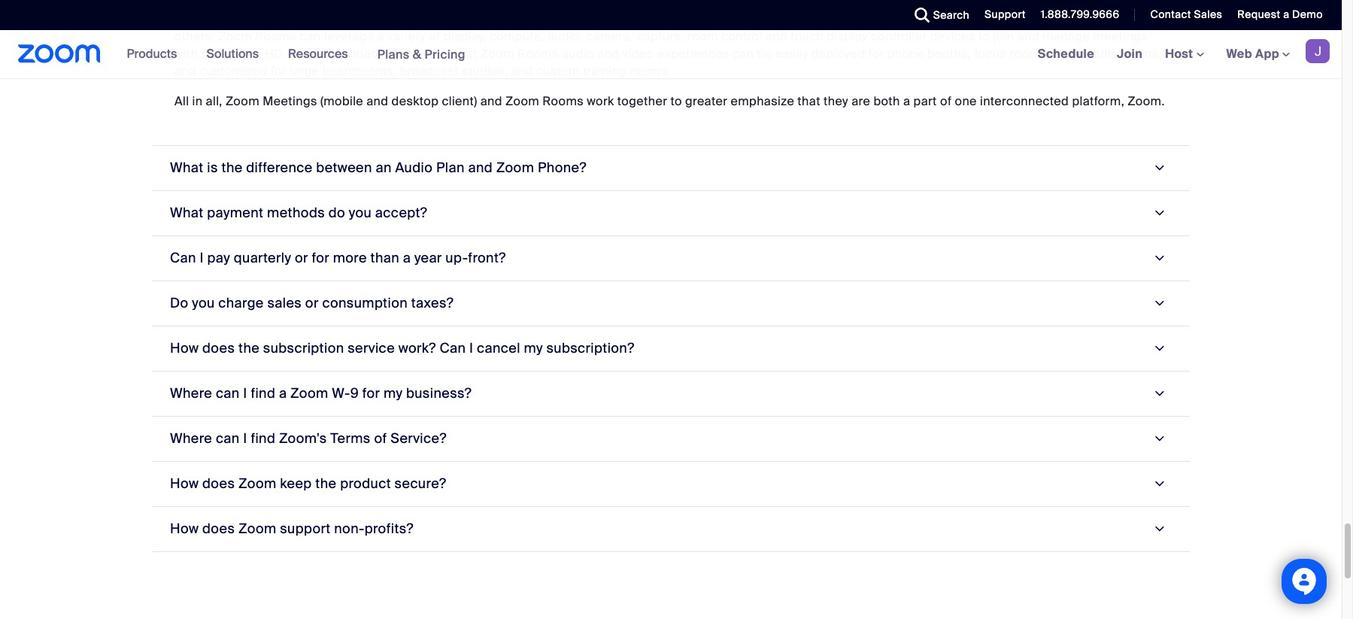 Task type: describe. For each thing, give the bounding box(es) containing it.
you inside dropdown button
[[349, 204, 372, 222]]

for down hd
[[271, 63, 286, 79]]

0 vertical spatial that
[[413, 11, 436, 27]]

large
[[290, 63, 319, 79]]

zoom right all,
[[226, 93, 260, 109]]

how for how does the subscription service work? can i cancel my subscription?
[[170, 339, 199, 357]]

consumption
[[322, 294, 408, 312]]

this
[[385, 46, 409, 62]]

right image for phone?
[[1149, 161, 1169, 175]]

compute,
[[490, 28, 545, 44]]

demo
[[1293, 8, 1323, 21]]

zoom up studios,
[[481, 46, 515, 62]]

0 horizontal spatial are
[[256, 11, 275, 27]]

to left greater
[[671, 93, 682, 109]]

and down leverage
[[322, 46, 344, 62]]

right image for how does zoom keep the product secure?
[[1149, 477, 1169, 491]]

taxes?
[[411, 294, 454, 312]]

does for how does zoom support non-profits?
[[202, 520, 235, 538]]

support
[[280, 520, 331, 538]]

where can i find zoom's terms of service?
[[170, 429, 447, 448]]

rooms.
[[630, 63, 671, 79]]

request a demo
[[1238, 8, 1323, 21]]

studios,
[[462, 63, 508, 79]]

easily
[[775, 46, 809, 62]]

all
[[175, 93, 189, 109]]

to up compute,
[[519, 11, 530, 27]]

can inside can i pay quarterly or for more than a year up-front? dropdown button
[[170, 249, 196, 267]]

where can i find zoom's terms of service? button
[[152, 417, 1190, 462]]

web app button
[[1227, 46, 1290, 62]]

zoom inside where can i find a zoom w-9 for my business? dropdown button
[[290, 384, 329, 402]]

display,
[[444, 28, 487, 44]]

meetings navigation
[[1027, 30, 1342, 79]]

9
[[350, 384, 359, 402]]

right image for up-
[[1149, 251, 1169, 265]]

find for a
[[251, 384, 276, 402]]

display
[[827, 28, 868, 44]]

on
[[759, 11, 774, 27]]

the right is
[[222, 159, 243, 177]]

does for how does zoom keep the product secure?
[[202, 475, 235, 493]]

between
[[316, 159, 372, 177]]

designed
[[461, 11, 516, 27]]

right image for what payment methods do you accept?
[[1149, 206, 1169, 220]]

zoom inside how does zoom support non-profits? dropdown button
[[239, 520, 277, 538]]

0 horizontal spatial be
[[533, 11, 548, 27]]

product
[[340, 475, 391, 493]]

do
[[329, 204, 345, 222]]

i inside dropdown button
[[243, 384, 247, 402]]

desktop
[[392, 93, 439, 109]]

of inside where can i find zoom's terms of service? dropdown button
[[374, 429, 387, 448]]

application
[[601, 11, 665, 27]]

join link
[[1106, 30, 1154, 78]]

2 rooms, from the left
[[1122, 46, 1162, 62]]

does for how does the subscription service work? can i cancel my subscription?
[[202, 339, 235, 357]]

part
[[914, 93, 937, 109]]

zoom up others.
[[175, 11, 209, 27]]

the down charge
[[239, 339, 260, 357]]

rooms down custom
[[543, 93, 584, 109]]

tab list containing what is the difference between an audio plan and zoom phone?
[[152, 0, 1190, 552]]

rooms up hd
[[255, 28, 297, 44]]

controller
[[871, 28, 927, 44]]

where for where can i find zoom's terms of service?
[[170, 429, 212, 448]]

system.
[[787, 11, 832, 27]]

meetings
[[263, 93, 317, 109]]

a left part
[[904, 93, 911, 109]]

one
[[955, 93, 977, 109]]

zoom rooms are it-managed resources that are designed to be the only application up and running on a system. it's also tied to a calendar resource that's bookable by others. zoom rooms can leverage a variety of display, compute, audio, camera, capture, room control and touch display controller devices to join and manage meetings with integrated hd audio and video. this means that zoom rooms audio and video experiences can be easily deployed for phone booths, focus rooms, and huddle rooms, and customized for large boardrooms, broadcast studios, and custom training rooms.
[[175, 11, 1162, 79]]

2 horizontal spatial are
[[852, 93, 871, 109]]

resources button
[[288, 30, 355, 78]]

1 audio from the left
[[286, 46, 319, 62]]

resource
[[988, 11, 1040, 27]]

rooms up integrated
[[212, 11, 253, 27]]

only
[[574, 11, 597, 27]]

leverage
[[324, 28, 374, 44]]

and down studios,
[[481, 93, 502, 109]]

others.
[[175, 28, 215, 44]]

both
[[874, 93, 900, 109]]

difference
[[246, 159, 313, 177]]

a right on
[[777, 11, 784, 27]]

quarterly
[[234, 249, 291, 267]]

for inside can i pay quarterly or for more than a year up-front? dropdown button
[[312, 249, 330, 267]]

to up focus
[[979, 28, 990, 44]]

a left search
[[924, 11, 931, 27]]

terms
[[330, 429, 371, 448]]

tied
[[883, 11, 906, 27]]

zoom up solutions
[[218, 28, 252, 44]]

where can i find a zoom w-9 for my business?
[[170, 384, 472, 402]]

1.888.799.9666 button up manage
[[1041, 8, 1120, 21]]

zoom.
[[1128, 93, 1165, 109]]

support link up focus
[[974, 0, 1030, 30]]

front?
[[468, 249, 506, 267]]

booths,
[[928, 46, 972, 62]]

what is the difference between an audio plan and zoom phone? button
[[152, 146, 1190, 191]]

schedule
[[1038, 46, 1095, 62]]

subscription?
[[547, 339, 635, 357]]

search
[[934, 8, 970, 22]]

they
[[824, 93, 849, 109]]

my for business?
[[384, 384, 403, 402]]

sales
[[267, 294, 302, 312]]

host button
[[1166, 46, 1204, 62]]

service
[[348, 339, 395, 357]]

1 horizontal spatial are
[[439, 11, 458, 27]]

solutions
[[206, 46, 259, 62]]

client)
[[442, 93, 477, 109]]

1 rooms, from the left
[[1010, 46, 1050, 62]]

all,
[[206, 93, 222, 109]]

it's
[[835, 11, 853, 27]]

schedule link
[[1027, 30, 1106, 78]]

and up room
[[686, 11, 708, 27]]

2 horizontal spatial of
[[940, 93, 952, 109]]

running
[[712, 11, 756, 27]]

room
[[688, 28, 718, 44]]

phone
[[888, 46, 924, 62]]

web app
[[1227, 46, 1280, 62]]

a inside dropdown button
[[279, 384, 287, 402]]

how does zoom support non-profits?
[[170, 520, 414, 538]]

right image for how does zoom support non-profits?
[[1149, 522, 1169, 536]]

focus
[[975, 46, 1007, 62]]

app
[[1256, 46, 1280, 62]]

rooms up custom
[[518, 46, 559, 62]]

my for subscription?
[[524, 339, 543, 357]]

custom
[[536, 63, 580, 79]]

how for how does zoom support non-profits?
[[170, 520, 199, 538]]

up
[[669, 11, 683, 27]]

1 horizontal spatial that
[[455, 46, 477, 62]]

pay
[[207, 249, 230, 267]]

1.888.799.9666
[[1041, 8, 1120, 21]]

zoom logo image
[[18, 44, 101, 63]]

and down boardrooms,
[[367, 93, 389, 109]]

integrated
[[201, 46, 261, 62]]

camera,
[[586, 28, 634, 44]]

web
[[1227, 46, 1253, 62]]

where for where can i find a zoom w-9 for my business?
[[170, 384, 212, 402]]

a inside dropdown button
[[403, 249, 411, 267]]

training
[[583, 63, 627, 79]]



Task type: locate. For each thing, give the bounding box(es) containing it.
charge
[[218, 294, 264, 312]]

1 what from the top
[[170, 159, 204, 177]]

2 horizontal spatial that
[[798, 93, 821, 109]]

0 vertical spatial be
[[533, 11, 548, 27]]

1 vertical spatial my
[[384, 384, 403, 402]]

business?
[[406, 384, 472, 402]]

right image inside what is the difference between an audio plan and zoom phone? dropdown button
[[1149, 161, 1169, 175]]

2 vertical spatial of
[[374, 429, 387, 448]]

how does the subscription service work? can i cancel my subscription?
[[170, 339, 635, 357]]

or for sales
[[305, 294, 319, 312]]

right image inside can i pay quarterly or for more than a year up-front? dropdown button
[[1149, 251, 1169, 265]]

secure?
[[395, 475, 447, 493]]

right image
[[1149, 161, 1169, 175], [1149, 251, 1169, 265], [1149, 297, 1169, 310], [1149, 342, 1169, 356], [1149, 387, 1169, 401]]

more
[[333, 249, 367, 267]]

0 horizontal spatial my
[[384, 384, 403, 402]]

find inside dropdown button
[[251, 429, 276, 448]]

0 vertical spatial you
[[349, 204, 372, 222]]

0 horizontal spatial can
[[170, 249, 196, 267]]

how does zoom keep the product secure? button
[[152, 462, 1190, 507]]

1 right image from the top
[[1149, 161, 1169, 175]]

and down resource
[[1018, 28, 1040, 44]]

what left is
[[170, 159, 204, 177]]

video.
[[347, 46, 382, 62]]

zoom left support
[[239, 520, 277, 538]]

and inside dropdown button
[[468, 159, 493, 177]]

rooms, down join on the top right
[[1010, 46, 1050, 62]]

2 vertical spatial does
[[202, 520, 235, 538]]

request a demo link
[[1227, 0, 1342, 30], [1238, 8, 1323, 21]]

0 horizontal spatial audio
[[286, 46, 319, 62]]

are
[[256, 11, 275, 27], [439, 11, 458, 27], [852, 93, 871, 109]]

0 vertical spatial my
[[524, 339, 543, 357]]

the right keep
[[315, 475, 337, 493]]

it-
[[278, 11, 293, 27]]

my inside dropdown button
[[384, 384, 403, 402]]

or right 'quarterly'
[[295, 249, 308, 267]]

0 vertical spatial where
[[170, 384, 212, 402]]

work?
[[399, 339, 436, 357]]

are left the it-
[[256, 11, 275, 27]]

or right "sales"
[[305, 294, 319, 312]]

for down controller
[[869, 46, 884, 62]]

audio
[[286, 46, 319, 62], [562, 46, 594, 62]]

are right they on the right of the page
[[852, 93, 871, 109]]

0 vertical spatial can
[[170, 249, 196, 267]]

the inside zoom rooms are it-managed resources that are designed to be the only application up and running on a system. it's also tied to a calendar resource that's bookable by others. zoom rooms can leverage a variety of display, compute, audio, camera, capture, room control and touch display controller devices to join and manage meetings with integrated hd audio and video. this means that zoom rooms audio and video experiences can be easily deployed for phone booths, focus rooms, and huddle rooms, and customized for large boardrooms, broadcast studios, and custom training rooms.
[[552, 11, 571, 27]]

to right 'tied'
[[909, 11, 921, 27]]

what left 'payment'
[[170, 204, 204, 222]]

banner containing products
[[0, 30, 1342, 79]]

deployed
[[812, 46, 865, 62]]

profile picture image
[[1306, 39, 1330, 63]]

1 vertical spatial find
[[251, 429, 276, 448]]

3 right image from the top
[[1149, 297, 1169, 310]]

plans & pricing link
[[377, 46, 466, 62], [377, 46, 466, 62]]

3 how from the top
[[170, 520, 199, 538]]

0 vertical spatial of
[[429, 28, 441, 44]]

what payment methods do you accept?
[[170, 204, 427, 222]]

tab list
[[152, 0, 1190, 552]]

a left year
[[403, 249, 411, 267]]

non-
[[334, 520, 365, 538]]

that's
[[1043, 11, 1076, 27]]

1 horizontal spatial you
[[349, 204, 372, 222]]

capture,
[[637, 28, 685, 44]]

do you charge sales or consumption taxes? button
[[152, 281, 1190, 326]]

that left they on the right of the page
[[798, 93, 821, 109]]

1 vertical spatial can
[[440, 339, 466, 357]]

5 right image from the top
[[1149, 387, 1169, 401]]

1 horizontal spatial can
[[440, 339, 466, 357]]

zoom left keep
[[239, 475, 277, 493]]

right image inside where can i find a zoom w-9 for my business? dropdown button
[[1149, 387, 1169, 401]]

1 vertical spatial where
[[170, 429, 212, 448]]

request
[[1238, 8, 1281, 21]]

how does zoom support non-profits? button
[[152, 507, 1190, 552]]

can inside dropdown button
[[216, 384, 240, 402]]

2 vertical spatial that
[[798, 93, 821, 109]]

2 how from the top
[[170, 475, 199, 493]]

bookable
[[1079, 11, 1133, 27]]

and down with
[[175, 63, 196, 79]]

resources
[[288, 46, 348, 62]]

zoom's
[[279, 429, 327, 448]]

products
[[127, 46, 177, 62]]

payment
[[207, 204, 264, 222]]

my inside dropdown button
[[524, 339, 543, 357]]

of up means at left
[[429, 28, 441, 44]]

2 right image from the top
[[1149, 251, 1169, 265]]

and right "plan"
[[468, 159, 493, 177]]

0 horizontal spatial of
[[374, 429, 387, 448]]

1 vertical spatial of
[[940, 93, 952, 109]]

what inside dropdown button
[[170, 204, 204, 222]]

w-
[[332, 384, 350, 402]]

work
[[587, 93, 614, 109]]

1 vertical spatial that
[[455, 46, 477, 62]]

right image inside how does zoom support non-profits? dropdown button
[[1149, 522, 1169, 536]]

what for what payment methods do you accept?
[[170, 204, 204, 222]]

zoom inside what is the difference between an audio plan and zoom phone? dropdown button
[[496, 159, 534, 177]]

1 find from the top
[[251, 384, 276, 402]]

find inside dropdown button
[[251, 384, 276, 402]]

0 vertical spatial find
[[251, 384, 276, 402]]

0 vertical spatial does
[[202, 339, 235, 357]]

1 vertical spatial does
[[202, 475, 235, 493]]

of right terms
[[374, 429, 387, 448]]

or for quarterly
[[295, 249, 308, 267]]

manage
[[1043, 28, 1090, 44]]

touch
[[791, 28, 824, 44]]

for right 9
[[362, 384, 380, 402]]

2 does from the top
[[202, 475, 235, 493]]

platform,
[[1072, 93, 1125, 109]]

what payment methods do you accept? button
[[152, 191, 1190, 236]]

zoom down custom
[[506, 93, 540, 109]]

can i pay quarterly or for more than a year up-front? button
[[152, 236, 1190, 281]]

1 does from the top
[[202, 339, 235, 357]]

right image inside where can i find zoom's terms of service? dropdown button
[[1149, 432, 1169, 446]]

3 does from the top
[[202, 520, 235, 538]]

can inside how does the subscription service work? can i cancel my subscription? dropdown button
[[440, 339, 466, 357]]

right image inside do you charge sales or consumption taxes? dropdown button
[[1149, 297, 1169, 310]]

1 horizontal spatial my
[[524, 339, 543, 357]]

1 where from the top
[[170, 384, 212, 402]]

where inside dropdown button
[[170, 384, 212, 402]]

rooms
[[212, 11, 253, 27], [255, 28, 297, 44], [518, 46, 559, 62], [543, 93, 584, 109]]

and down on
[[766, 28, 788, 44]]

support link up join on the top right
[[985, 8, 1026, 21]]

my
[[524, 339, 543, 357], [384, 384, 403, 402]]

4 right image from the top
[[1149, 342, 1169, 356]]

be up compute,
[[533, 11, 548, 27]]

variety
[[388, 28, 426, 44]]

for inside where can i find a zoom w-9 for my business? dropdown button
[[362, 384, 380, 402]]

0 vertical spatial what
[[170, 159, 204, 177]]

for left more
[[312, 249, 330, 267]]

also
[[856, 11, 880, 27]]

all in all, zoom meetings (mobile and desktop client) and zoom rooms work together to greater emphasize that they are both a part of one interconnected platform, zoom.
[[175, 93, 1165, 109]]

my right 9
[[384, 384, 403, 402]]

2 find from the top
[[251, 429, 276, 448]]

1 vertical spatial what
[[170, 204, 204, 222]]

be left easily
[[757, 46, 772, 62]]

find left zoom's
[[251, 429, 276, 448]]

of left one on the right top of the page
[[940, 93, 952, 109]]

join
[[1117, 46, 1143, 62]]

2 right image from the top
[[1149, 432, 1169, 446]]

year
[[415, 249, 442, 267]]

audio
[[395, 159, 433, 177]]

and down compute,
[[511, 63, 533, 79]]

and down camera,
[[598, 46, 619, 62]]

phone?
[[538, 159, 587, 177]]

right image for business?
[[1149, 387, 1169, 401]]

control
[[722, 28, 763, 44]]

interconnected
[[980, 93, 1069, 109]]

1 vertical spatial you
[[192, 294, 215, 312]]

audio down audio,
[[562, 46, 594, 62]]

(mobile
[[320, 93, 363, 109]]

4 right image from the top
[[1149, 522, 1169, 536]]

0 horizontal spatial that
[[413, 11, 436, 27]]

a up zoom's
[[279, 384, 287, 402]]

find down subscription
[[251, 384, 276, 402]]

and down manage
[[1054, 46, 1075, 62]]

right image for subscription?
[[1149, 342, 1169, 356]]

keep
[[280, 475, 312, 493]]

product information navigation
[[116, 30, 477, 79]]

a
[[1284, 8, 1290, 21], [777, 11, 784, 27], [924, 11, 931, 27], [377, 28, 384, 44], [904, 93, 911, 109], [403, 249, 411, 267], [279, 384, 287, 402]]

1 vertical spatial how
[[170, 475, 199, 493]]

where can i find a zoom w-9 for my business? button
[[152, 372, 1190, 417]]

boardrooms,
[[322, 63, 397, 79]]

means
[[412, 46, 451, 62]]

2 what from the top
[[170, 204, 204, 222]]

resources
[[351, 11, 410, 27]]

where
[[170, 384, 212, 402], [170, 429, 212, 448]]

my right cancel
[[524, 339, 543, 357]]

a left demo
[[1284, 8, 1290, 21]]

1 horizontal spatial of
[[429, 28, 441, 44]]

can right work?
[[440, 339, 466, 357]]

what for what is the difference between an audio plan and zoom phone?
[[170, 159, 204, 177]]

the up audio,
[[552, 11, 571, 27]]

can i pay quarterly or for more than a year up-front?
[[170, 249, 506, 267]]

1 right image from the top
[[1149, 206, 1169, 220]]

do you charge sales or consumption taxes?
[[170, 294, 454, 312]]

of inside zoom rooms are it-managed resources that are designed to be the only application up and running on a system. it's also tied to a calendar resource that's bookable by others. zoom rooms can leverage a variety of display, compute, audio, camera, capture, room control and touch display controller devices to join and manage meetings with integrated hd audio and video. this means that zoom rooms audio and video experiences can be easily deployed for phone booths, focus rooms, and huddle rooms, and customized for large boardrooms, broadcast studios, and custom training rooms.
[[429, 28, 441, 44]]

1 horizontal spatial rooms,
[[1122, 46, 1162, 62]]

1 horizontal spatial audio
[[562, 46, 594, 62]]

that
[[413, 11, 436, 27], [455, 46, 477, 62], [798, 93, 821, 109]]

can left pay
[[170, 249, 196, 267]]

2 audio from the left
[[562, 46, 594, 62]]

0 horizontal spatial rooms,
[[1010, 46, 1050, 62]]

find for zoom's
[[251, 429, 276, 448]]

in
[[192, 93, 203, 109]]

a down 'resources'
[[377, 28, 384, 44]]

1 horizontal spatial be
[[757, 46, 772, 62]]

2 where from the top
[[170, 429, 212, 448]]

hd
[[265, 46, 283, 62]]

managed
[[293, 11, 348, 27]]

up-
[[446, 249, 468, 267]]

greater
[[685, 93, 728, 109]]

are up display,
[[439, 11, 458, 27]]

for
[[869, 46, 884, 62], [271, 63, 286, 79], [312, 249, 330, 267], [362, 384, 380, 402]]

right image
[[1149, 206, 1169, 220], [1149, 432, 1169, 446], [1149, 477, 1169, 491], [1149, 522, 1169, 536]]

is
[[207, 159, 218, 177]]

where inside dropdown button
[[170, 429, 212, 448]]

audio up large in the top of the page
[[286, 46, 319, 62]]

what inside dropdown button
[[170, 159, 204, 177]]

right image inside how does the subscription service work? can i cancel my subscription? dropdown button
[[1149, 342, 1169, 356]]

that down display,
[[455, 46, 477, 62]]

i
[[200, 249, 204, 267], [469, 339, 473, 357], [243, 384, 247, 402], [243, 429, 247, 448]]

join
[[994, 28, 1015, 44]]

that up variety
[[413, 11, 436, 27]]

1 vertical spatial or
[[305, 294, 319, 312]]

zoom inside how does zoom keep the product secure? dropdown button
[[239, 475, 277, 493]]

contact sales
[[1151, 8, 1223, 21]]

right image for where can i find zoom's terms of service?
[[1149, 432, 1169, 446]]

to
[[519, 11, 530, 27], [909, 11, 921, 27], [979, 28, 990, 44], [671, 93, 682, 109]]

methods
[[267, 204, 325, 222]]

be
[[533, 11, 548, 27], [757, 46, 772, 62]]

rooms, down meetings
[[1122, 46, 1162, 62]]

right image inside how does zoom keep the product secure? dropdown button
[[1149, 477, 1169, 491]]

0 vertical spatial or
[[295, 249, 308, 267]]

can
[[170, 249, 196, 267], [440, 339, 466, 357]]

2 vertical spatial how
[[170, 520, 199, 538]]

you inside dropdown button
[[192, 294, 215, 312]]

1.888.799.9666 button up schedule
[[1030, 0, 1124, 30]]

0 horizontal spatial you
[[192, 294, 215, 312]]

how for how does zoom keep the product secure?
[[170, 475, 199, 493]]

can inside dropdown button
[[216, 429, 240, 448]]

0 vertical spatial how
[[170, 339, 199, 357]]

service?
[[391, 429, 447, 448]]

huddle
[[1079, 46, 1119, 62]]

1 vertical spatial be
[[757, 46, 772, 62]]

right image inside the 'what payment methods do you accept?' dropdown button
[[1149, 206, 1169, 220]]

or
[[295, 249, 308, 267], [305, 294, 319, 312]]

zoom left w-
[[290, 384, 329, 402]]

contact
[[1151, 8, 1192, 21]]

3 right image from the top
[[1149, 477, 1169, 491]]

zoom left phone?
[[496, 159, 534, 177]]

banner
[[0, 30, 1342, 79]]

products button
[[127, 30, 184, 78]]

1 how from the top
[[170, 339, 199, 357]]

and
[[686, 11, 708, 27], [766, 28, 788, 44], [1018, 28, 1040, 44], [322, 46, 344, 62], [598, 46, 619, 62], [1054, 46, 1075, 62], [175, 63, 196, 79], [511, 63, 533, 79], [367, 93, 389, 109], [481, 93, 502, 109], [468, 159, 493, 177]]



Task type: vqa. For each thing, say whether or not it's contained in the screenshot.
Schedule Meeting element
no



